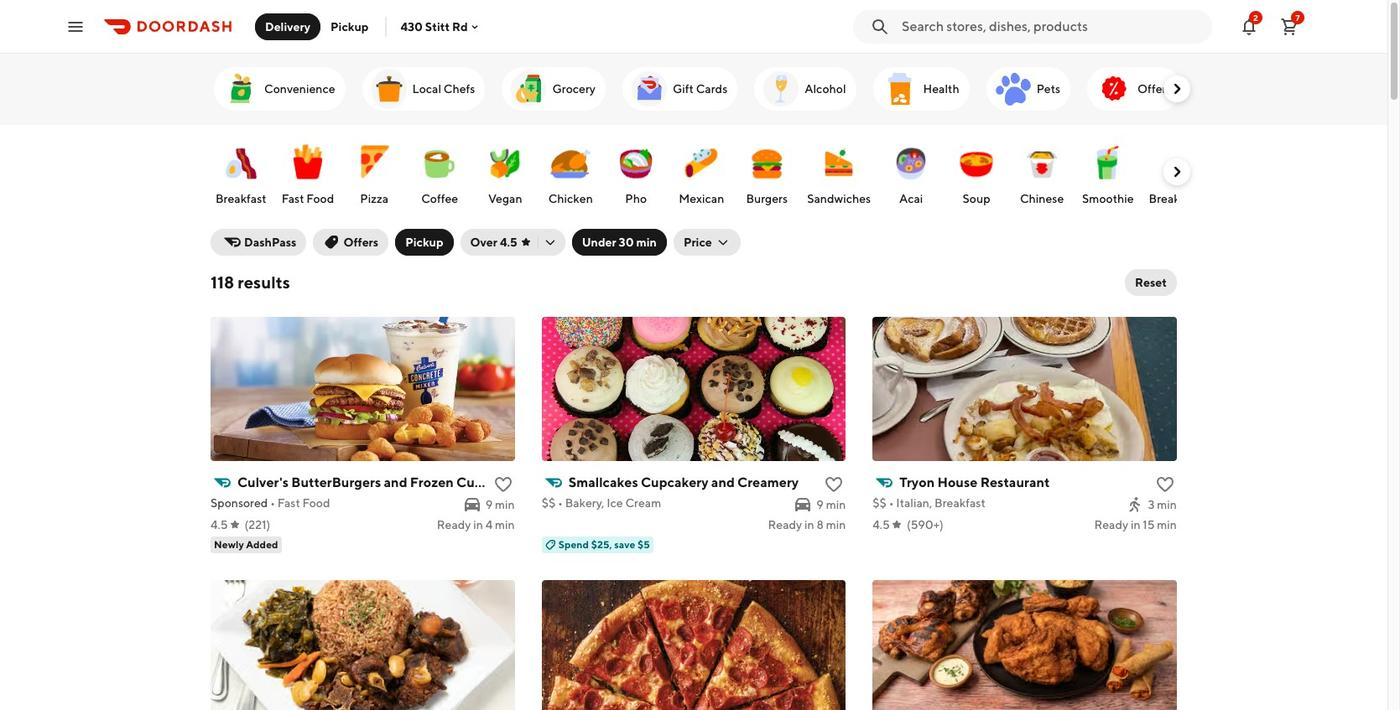 Task type: describe. For each thing, give the bounding box(es) containing it.
newly added
[[214, 539, 278, 551]]

1 • from the left
[[270, 497, 275, 510]]

• for tryon
[[889, 497, 894, 510]]

breakfast for breakfast burrito
[[1149, 192, 1200, 206]]

alcohol
[[805, 82, 846, 96]]

min right the 8
[[826, 519, 846, 532]]

1 horizontal spatial pickup button
[[395, 229, 454, 256]]

4.5 for culver's butterburgers and frozen custard
[[211, 519, 228, 532]]

430
[[401, 20, 423, 33]]

reset button
[[1125, 269, 1177, 296]]

7 button
[[1273, 10, 1307, 43]]

under 30 min
[[582, 236, 657, 249]]

spend $25, save $5
[[559, 539, 650, 551]]

0 horizontal spatial pickup
[[331, 20, 369, 33]]

under
[[582, 236, 617, 249]]

Store search: begin typing to search for stores available on DoorDash text field
[[902, 17, 1203, 36]]

0 vertical spatial fast
[[282, 192, 304, 206]]

over 4.5 button
[[460, 229, 565, 256]]

7
[[1296, 12, 1301, 22]]

added
[[246, 539, 278, 551]]

butterburgers
[[291, 475, 381, 491]]

2 in from the left
[[805, 519, 815, 532]]

culver's
[[238, 475, 289, 491]]

min up ready in 8 min on the bottom right of the page
[[826, 499, 846, 512]]

ready in 15 min
[[1095, 519, 1177, 532]]

in for culver's butterburgers and frozen custard
[[474, 519, 483, 532]]

4.5 for tryon house restaurant
[[873, 519, 890, 532]]

acai
[[900, 192, 923, 206]]

1 next button of carousel image from the top
[[1169, 81, 1186, 97]]

alcohol image
[[761, 69, 802, 109]]

sandwiches
[[808, 192, 871, 206]]

creamery
[[738, 475, 799, 491]]

local chefs
[[413, 82, 475, 96]]

cream
[[626, 497, 662, 510]]

over
[[470, 236, 498, 249]]

1 vertical spatial pickup
[[405, 236, 444, 249]]

gift
[[673, 82, 694, 96]]

pets link
[[987, 67, 1071, 111]]

health link
[[873, 67, 970, 111]]

9 min for culver's butterburgers and frozen custard
[[486, 499, 515, 512]]

culver's butterburgers and frozen custard
[[238, 475, 507, 491]]

$25,
[[591, 539, 612, 551]]

offers image
[[1094, 69, 1135, 109]]

vegan
[[488, 192, 522, 206]]

1 horizontal spatial offers
[[1138, 82, 1172, 96]]

chicken
[[549, 192, 593, 206]]

pizza
[[360, 192, 389, 206]]

frozen
[[410, 475, 454, 491]]

rd
[[452, 20, 468, 33]]

min inside button
[[637, 236, 657, 249]]

118
[[211, 273, 234, 292]]

over 4.5
[[470, 236, 517, 249]]

grocery link
[[502, 67, 606, 111]]

ready in 4 min
[[437, 519, 515, 532]]

smallcakes
[[569, 475, 638, 491]]

and for butterburgers
[[384, 475, 408, 491]]

burgers
[[746, 192, 788, 206]]

2 items, open order cart image
[[1280, 16, 1300, 37]]

dashpass button
[[211, 229, 307, 256]]

fast food
[[282, 192, 334, 206]]

• for smallcakes
[[558, 497, 563, 510]]

15
[[1143, 519, 1155, 532]]

4
[[486, 519, 493, 532]]

delivery
[[265, 20, 311, 33]]

offers button
[[313, 229, 389, 256]]

stitt
[[425, 20, 450, 33]]

0 vertical spatial food
[[307, 192, 334, 206]]

3 min
[[1149, 499, 1177, 512]]

0 vertical spatial pickup button
[[321, 13, 379, 40]]

click to add this store to your saved list image for smallcakes cupcakery and creamery
[[824, 475, 845, 495]]

click to add this store to your saved list image
[[493, 475, 513, 495]]

price button
[[674, 229, 741, 256]]

offers link
[[1088, 67, 1182, 111]]

chinese
[[1020, 192, 1064, 206]]

ready in 8 min
[[768, 519, 846, 532]]

sponsored
[[211, 497, 268, 510]]

2
[[1254, 12, 1259, 22]]

ready for tryon house restaurant
[[1095, 519, 1129, 532]]

min right 4
[[495, 519, 515, 532]]

newly
[[214, 539, 244, 551]]



Task type: vqa. For each thing, say whether or not it's contained in the screenshot.
'Grocery'
yes



Task type: locate. For each thing, give the bounding box(es) containing it.
0 vertical spatial offers
[[1138, 82, 1172, 96]]

$$ • bakery, ice cream
[[542, 497, 662, 510]]

click to add this store to your saved list image for tryon house restaurant
[[1156, 475, 1176, 495]]

breakfast up the dashpass button
[[216, 192, 267, 206]]

pickup button right delivery
[[321, 13, 379, 40]]

ready for culver's butterburgers and frozen custard
[[437, 519, 471, 532]]

9 min for smallcakes cupcakery and creamery
[[817, 499, 846, 512]]

3 • from the left
[[889, 497, 894, 510]]

smallcakes cupcakery and creamery
[[569, 475, 799, 491]]

soup
[[963, 192, 991, 206]]

1 in from the left
[[474, 519, 483, 532]]

2 horizontal spatial 4.5
[[873, 519, 890, 532]]

1 horizontal spatial 4.5
[[500, 236, 517, 249]]

grocery image
[[509, 69, 549, 109]]

2 ready from the left
[[768, 519, 803, 532]]

convenience image
[[221, 69, 261, 109]]

1 horizontal spatial and
[[712, 475, 735, 491]]

8
[[817, 519, 824, 532]]

1 vertical spatial offers
[[344, 236, 379, 249]]

in left 4
[[474, 519, 483, 532]]

in
[[474, 519, 483, 532], [805, 519, 815, 532], [1131, 519, 1141, 532]]

sponsored • fast food
[[211, 497, 330, 510]]

click to add this store to your saved list image up ready in 8 min on the bottom right of the page
[[824, 475, 845, 495]]

1 horizontal spatial •
[[558, 497, 563, 510]]

$$
[[542, 497, 556, 510], [873, 497, 887, 510]]

delivery button
[[255, 13, 321, 40]]

food down butterburgers
[[303, 497, 330, 510]]

next button of carousel image
[[1169, 81, 1186, 97], [1169, 164, 1186, 180]]

under 30 min button
[[572, 229, 667, 256]]

2 horizontal spatial breakfast
[[1149, 192, 1200, 206]]

30
[[619, 236, 634, 249]]

fast up dashpass
[[282, 192, 304, 206]]

pho
[[625, 192, 647, 206]]

9 for culver's butterburgers and frozen custard
[[486, 499, 493, 512]]

1 horizontal spatial pickup
[[405, 236, 444, 249]]

breakfast for breakfast
[[216, 192, 267, 206]]

1 horizontal spatial breakfast
[[935, 497, 986, 510]]

$$ left bakery,
[[542, 497, 556, 510]]

(221)
[[245, 519, 271, 532]]

1 $$ from the left
[[542, 497, 556, 510]]

4.5 up newly
[[211, 519, 228, 532]]

offers inside button
[[344, 236, 379, 249]]

cupcakery
[[641, 475, 709, 491]]

offers down pizza
[[344, 236, 379, 249]]

1 horizontal spatial in
[[805, 519, 815, 532]]

0 vertical spatial pickup
[[331, 20, 369, 33]]

gift cards link
[[623, 67, 738, 111]]

smoothie
[[1083, 192, 1134, 206]]

and left frozen
[[384, 475, 408, 491]]

bakery,
[[565, 497, 605, 510]]

1 horizontal spatial click to add this store to your saved list image
[[1156, 475, 1176, 495]]

gift cards image
[[629, 69, 670, 109]]

2 horizontal spatial in
[[1131, 519, 1141, 532]]

430 stitt rd button
[[401, 20, 481, 33]]

pickup button
[[321, 13, 379, 40], [395, 229, 454, 256]]

pickup button down coffee
[[395, 229, 454, 256]]

convenience
[[264, 82, 335, 96]]

grocery
[[553, 82, 596, 96]]

ready
[[437, 519, 471, 532], [768, 519, 803, 532], [1095, 519, 1129, 532]]

• left bakery,
[[558, 497, 563, 510]]

2 click to add this store to your saved list image from the left
[[1156, 475, 1176, 495]]

next button of carousel image up breakfast burrito at the right top of the page
[[1169, 164, 1186, 180]]

min down click to add this store to your saved list icon
[[495, 499, 515, 512]]

breakfast down house
[[935, 497, 986, 510]]

4.5 right over
[[500, 236, 517, 249]]

(590+)
[[907, 519, 944, 532]]

1 9 min from the left
[[486, 499, 515, 512]]

pickup down coffee
[[405, 236, 444, 249]]

click to add this store to your saved list image up 3 min at right
[[1156, 475, 1176, 495]]

3
[[1149, 499, 1155, 512]]

pets
[[1037, 82, 1061, 96]]

1 vertical spatial fast
[[278, 497, 300, 510]]

0 horizontal spatial offers
[[344, 236, 379, 249]]

breakfast burrito
[[1149, 192, 1240, 206]]

9 for smallcakes cupcakery and creamery
[[817, 499, 824, 512]]

burrito
[[1203, 192, 1240, 206]]

dashpass
[[244, 236, 297, 249]]

430 stitt rd
[[401, 20, 468, 33]]

1 vertical spatial pickup button
[[395, 229, 454, 256]]

save
[[615, 539, 636, 551]]

0 vertical spatial next button of carousel image
[[1169, 81, 1186, 97]]

food up offers button
[[307, 192, 334, 206]]

open menu image
[[65, 16, 86, 37]]

local
[[413, 82, 442, 96]]

2 horizontal spatial •
[[889, 497, 894, 510]]

0 horizontal spatial and
[[384, 475, 408, 491]]

local chefs image
[[369, 69, 409, 109]]

restaurant
[[981, 475, 1050, 491]]

1 9 from the left
[[486, 499, 493, 512]]

ice
[[607, 497, 623, 510]]

1 click to add this store to your saved list image from the left
[[824, 475, 845, 495]]

0 horizontal spatial pickup button
[[321, 13, 379, 40]]

ready left 4
[[437, 519, 471, 532]]

breakfast
[[216, 192, 267, 206], [1149, 192, 1200, 206], [935, 497, 986, 510]]

pets image
[[993, 69, 1034, 109]]

4.5 left (590+)
[[873, 519, 890, 532]]

1 horizontal spatial ready
[[768, 519, 803, 532]]

ready left the 8
[[768, 519, 803, 532]]

health
[[924, 82, 960, 96]]

pickup right delivery
[[331, 20, 369, 33]]

1 horizontal spatial 9 min
[[817, 499, 846, 512]]

9 up the 8
[[817, 499, 824, 512]]

offers right offers icon on the right of page
[[1138, 82, 1172, 96]]

custard
[[457, 475, 507, 491]]

3 ready from the left
[[1095, 519, 1129, 532]]

convenience link
[[214, 67, 345, 111]]

1 vertical spatial next button of carousel image
[[1169, 164, 1186, 180]]

coffee
[[421, 192, 458, 206]]

0 horizontal spatial in
[[474, 519, 483, 532]]

min right 30
[[637, 236, 657, 249]]

italian,
[[897, 497, 933, 510]]

4.5
[[500, 236, 517, 249], [211, 519, 228, 532], [873, 519, 890, 532]]

2 horizontal spatial ready
[[1095, 519, 1129, 532]]

food
[[307, 192, 334, 206], [303, 497, 330, 510]]

•
[[270, 497, 275, 510], [558, 497, 563, 510], [889, 497, 894, 510]]

0 horizontal spatial $$
[[542, 497, 556, 510]]

1 vertical spatial food
[[303, 497, 330, 510]]

fast
[[282, 192, 304, 206], [278, 497, 300, 510]]

click to add this store to your saved list image
[[824, 475, 845, 495], [1156, 475, 1176, 495]]

$$ • italian, breakfast
[[873, 497, 986, 510]]

0 horizontal spatial 4.5
[[211, 519, 228, 532]]

breakfast left burrito
[[1149, 192, 1200, 206]]

health image
[[880, 69, 920, 109]]

0 horizontal spatial •
[[270, 497, 275, 510]]

gift cards
[[673, 82, 728, 96]]

notification bell image
[[1240, 16, 1260, 37]]

and
[[384, 475, 408, 491], [712, 475, 735, 491]]

$$ for smallcakes
[[542, 497, 556, 510]]

min right 3
[[1158, 499, 1177, 512]]

min
[[637, 236, 657, 249], [495, 499, 515, 512], [826, 499, 846, 512], [1158, 499, 1177, 512], [495, 519, 515, 532], [826, 519, 846, 532], [1158, 519, 1177, 532]]

pickup
[[331, 20, 369, 33], [405, 236, 444, 249]]

0 horizontal spatial 9
[[486, 499, 493, 512]]

9 min
[[486, 499, 515, 512], [817, 499, 846, 512]]

spend
[[559, 539, 589, 551]]

mexican
[[679, 192, 725, 206]]

and left creamery
[[712, 475, 735, 491]]

cards
[[696, 82, 728, 96]]

2 next button of carousel image from the top
[[1169, 164, 1186, 180]]

house
[[938, 475, 978, 491]]

tryon house restaurant
[[900, 475, 1050, 491]]

and for cupcakery
[[712, 475, 735, 491]]

0 horizontal spatial 9 min
[[486, 499, 515, 512]]

2 and from the left
[[712, 475, 735, 491]]

9 min down click to add this store to your saved list icon
[[486, 499, 515, 512]]

$5
[[638, 539, 650, 551]]

fast down culver's
[[278, 497, 300, 510]]

3 in from the left
[[1131, 519, 1141, 532]]

min right 15
[[1158, 519, 1177, 532]]

$$ for tryon
[[873, 497, 887, 510]]

1 horizontal spatial $$
[[873, 497, 887, 510]]

local chefs link
[[362, 67, 485, 111]]

price
[[684, 236, 712, 249]]

118 results
[[211, 273, 290, 292]]

next button of carousel image right offers icon on the right of page
[[1169, 81, 1186, 97]]

0 horizontal spatial breakfast
[[216, 192, 267, 206]]

tryon
[[900, 475, 935, 491]]

$$ left 'italian,'
[[873, 497, 887, 510]]

2 $$ from the left
[[873, 497, 887, 510]]

in left 15
[[1131, 519, 1141, 532]]

2 • from the left
[[558, 497, 563, 510]]

1 horizontal spatial 9
[[817, 499, 824, 512]]

reset
[[1136, 276, 1167, 290]]

alcohol link
[[755, 67, 856, 111]]

9 min up the 8
[[817, 499, 846, 512]]

1 ready from the left
[[437, 519, 471, 532]]

• down culver's
[[270, 497, 275, 510]]

• left 'italian,'
[[889, 497, 894, 510]]

results
[[238, 273, 290, 292]]

2 9 min from the left
[[817, 499, 846, 512]]

1 and from the left
[[384, 475, 408, 491]]

ready left 15
[[1095, 519, 1129, 532]]

0 horizontal spatial ready
[[437, 519, 471, 532]]

2 9 from the left
[[817, 499, 824, 512]]

9 up 4
[[486, 499, 493, 512]]

9
[[486, 499, 493, 512], [817, 499, 824, 512]]

in for tryon house restaurant
[[1131, 519, 1141, 532]]

offers
[[1138, 82, 1172, 96], [344, 236, 379, 249]]

in left the 8
[[805, 519, 815, 532]]

4.5 inside button
[[500, 236, 517, 249]]

chefs
[[444, 82, 475, 96]]

0 horizontal spatial click to add this store to your saved list image
[[824, 475, 845, 495]]



